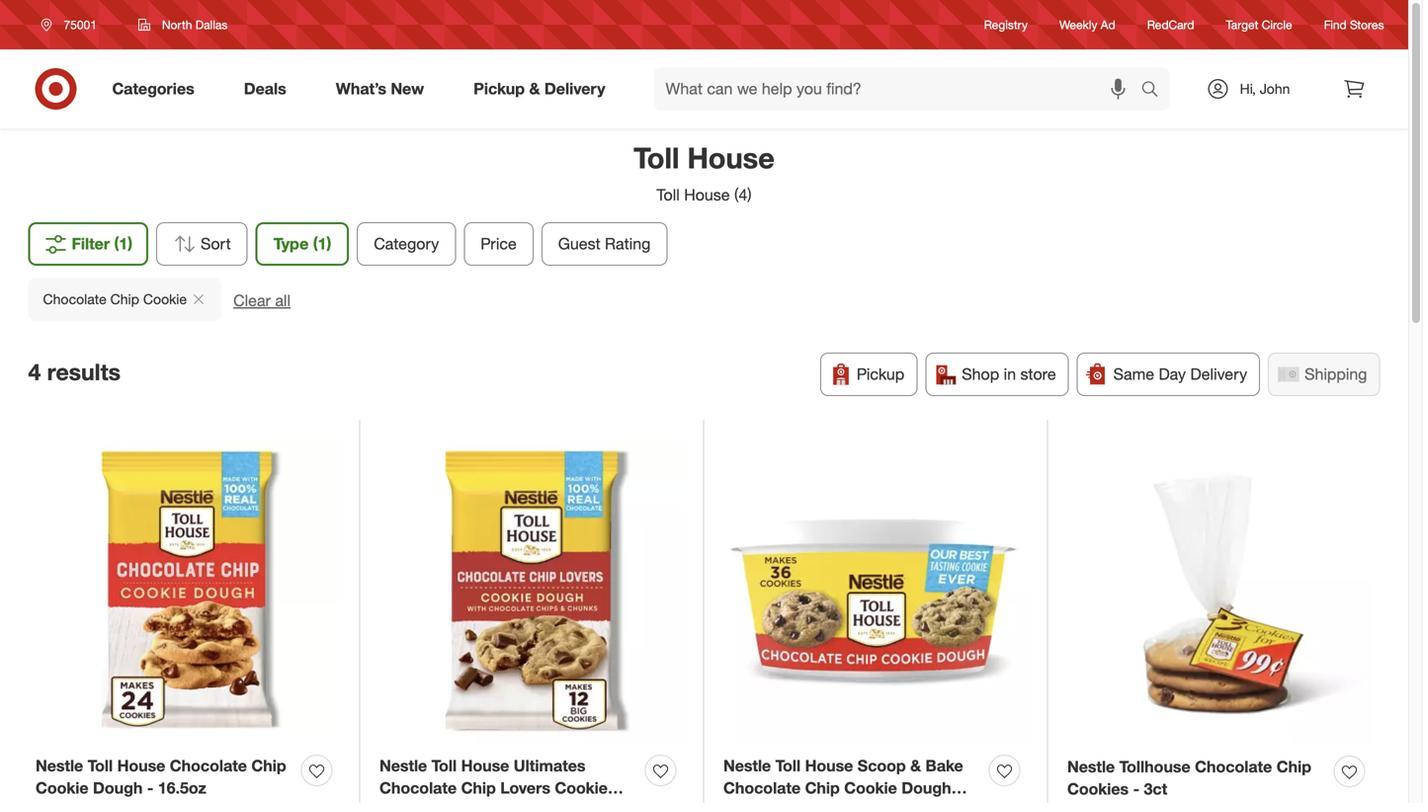 Task type: locate. For each thing, give the bounding box(es) containing it.
house inside nestle toll house ultimates chocolate chip lovers cookie dough - 16oz/12ct
[[461, 757, 509, 776]]

cookie
[[143, 290, 187, 308], [36, 779, 89, 798], [555, 779, 608, 798], [844, 779, 897, 798]]

guest rating button
[[541, 222, 667, 266]]

dough
[[93, 779, 143, 798], [902, 779, 952, 798], [380, 802, 429, 804]]

toll inside nestle toll house ultimates chocolate chip lovers cookie dough - 16oz/12ct
[[432, 757, 457, 776]]

- inside nestle toll house scoop & bake chocolate chip cookie dough tub - 36oz
[[755, 802, 761, 804]]

type (1)
[[274, 234, 331, 253]]

dough left 16.5oz
[[93, 779, 143, 798]]

chip inside nestle toll house scoop & bake chocolate chip cookie dough tub - 36oz
[[805, 779, 840, 798]]

circle
[[1262, 17, 1292, 32]]

bake
[[926, 757, 963, 776]]

(1) inside button
[[114, 234, 132, 253]]

nestle toll house chocolate chip cookie dough - 16.5oz image
[[36, 439, 340, 744], [36, 439, 340, 744]]

(1) right type
[[313, 234, 331, 253]]

delivery
[[545, 79, 605, 98], [1191, 365, 1247, 384]]

- right tub
[[755, 802, 761, 804]]

toll
[[634, 140, 680, 175], [657, 185, 680, 205], [88, 757, 113, 776], [432, 757, 457, 776], [776, 757, 801, 776]]

pickup inside 'button'
[[857, 365, 905, 384]]

chocolate up 16oz/12ct
[[380, 779, 457, 798]]

pickup for pickup
[[857, 365, 905, 384]]

what's new link
[[319, 67, 449, 111]]

delivery inside button
[[1191, 365, 1247, 384]]

toll house toll house (4)
[[634, 140, 775, 205]]

house
[[687, 140, 775, 175], [684, 185, 730, 205], [117, 757, 165, 776], [461, 757, 509, 776], [805, 757, 853, 776]]

john
[[1260, 80, 1290, 97]]

in
[[1004, 365, 1016, 384]]

deals link
[[227, 67, 311, 111]]

1 vertical spatial pickup
[[857, 365, 905, 384]]

target circle
[[1226, 17, 1292, 32]]

0 vertical spatial delivery
[[545, 79, 605, 98]]

same day delivery
[[1114, 365, 1247, 384]]

0 horizontal spatial dough
[[93, 779, 143, 798]]

dallas
[[195, 17, 228, 32]]

1 horizontal spatial delivery
[[1191, 365, 1247, 384]]

dough inside the nestle toll house chocolate chip cookie dough - 16.5oz
[[93, 779, 143, 798]]

1 horizontal spatial pickup
[[857, 365, 905, 384]]

deals
[[244, 79, 286, 98]]

chip inside nestle tollhouse chocolate chip cookies - 3ct
[[1277, 757, 1312, 777]]

chocolate right tollhouse
[[1195, 757, 1272, 777]]

16.5oz
[[158, 779, 206, 798]]

house inside nestle toll house scoop & bake chocolate chip cookie dough tub - 36oz
[[805, 757, 853, 776]]

house for nestle toll house chocolate chip cookie dough - 16.5oz
[[117, 757, 165, 776]]

house for nestle toll house ultimates chocolate chip lovers cookie dough - 16oz/12ct
[[461, 757, 509, 776]]

dough down bake
[[902, 779, 952, 798]]

nestle tollhouse chocolate chip cookies - 3ct image
[[1068, 439, 1373, 745], [1068, 439, 1373, 745]]

1 vertical spatial delivery
[[1191, 365, 1247, 384]]

search
[[1132, 81, 1180, 100]]

nestle inside nestle tollhouse chocolate chip cookies - 3ct
[[1068, 757, 1115, 777]]

nestle toll house scoop & bake chocolate chip cookie dough tub - 36oz image
[[724, 439, 1028, 744], [724, 439, 1028, 744]]

categories link
[[95, 67, 219, 111]]

chocolate up 16.5oz
[[170, 757, 247, 776]]

shop
[[962, 365, 1000, 384]]

lovers
[[500, 779, 550, 798]]

target
[[1226, 17, 1259, 32]]

nestle inside nestle toll house scoop & bake chocolate chip cookie dough tub - 36oz
[[724, 757, 771, 776]]

find
[[1324, 17, 1347, 32]]

- left the 3ct
[[1133, 780, 1140, 799]]

1 vertical spatial &
[[911, 757, 921, 776]]

guest
[[558, 234, 601, 253]]

chip
[[110, 290, 139, 308], [251, 757, 286, 776], [1277, 757, 1312, 777], [461, 779, 496, 798], [805, 779, 840, 798]]

-
[[147, 779, 154, 798], [1133, 780, 1140, 799], [434, 802, 440, 804], [755, 802, 761, 804]]

- inside nestle toll house ultimates chocolate chip lovers cookie dough - 16oz/12ct
[[434, 802, 440, 804]]

store
[[1021, 365, 1056, 384]]

pickup
[[474, 79, 525, 98], [857, 365, 905, 384]]

what's new
[[336, 79, 424, 98]]

- left 16.5oz
[[147, 779, 154, 798]]

0 vertical spatial pickup
[[474, 79, 525, 98]]

delivery for same day delivery
[[1191, 365, 1247, 384]]

75001
[[64, 17, 97, 32]]

0 horizontal spatial &
[[529, 79, 540, 98]]

registry
[[984, 17, 1028, 32]]

0 horizontal spatial (1)
[[114, 234, 132, 253]]

0 horizontal spatial pickup
[[474, 79, 525, 98]]

nestle toll house chocolate chip cookie dough - 16.5oz
[[36, 757, 286, 798]]

nestle tollhouse chocolate chip cookies - 3ct
[[1068, 757, 1312, 799]]

nestle toll house ultimates chocolate chip lovers cookie dough - 16oz/12ct image
[[380, 439, 684, 744], [380, 439, 684, 744]]

sort
[[201, 234, 231, 253]]

dough inside nestle toll house scoop & bake chocolate chip cookie dough tub - 36oz
[[902, 779, 952, 798]]

- left 16oz/12ct
[[434, 802, 440, 804]]

shop in store button
[[925, 353, 1069, 396]]

nestle inside nestle toll house ultimates chocolate chip lovers cookie dough - 16oz/12ct
[[380, 757, 427, 776]]

nestle tollhouse chocolate chip cookies - 3ct link
[[1068, 756, 1326, 801]]

chip inside the nestle toll house chocolate chip cookie dough - 16.5oz
[[251, 757, 286, 776]]

2 (1) from the left
[[313, 234, 331, 253]]

house left scoop
[[805, 757, 853, 776]]

house up 16oz/12ct
[[461, 757, 509, 776]]

tub
[[724, 802, 750, 804]]

(1) for type (1)
[[313, 234, 331, 253]]

pickup button
[[820, 353, 918, 396]]

nestle
[[36, 757, 83, 776], [380, 757, 427, 776], [724, 757, 771, 776], [1068, 757, 1115, 777]]

nestle toll house ultimates chocolate chip lovers cookie dough - 16oz/12ct
[[380, 757, 608, 804]]

north
[[162, 17, 192, 32]]

(1)
[[114, 234, 132, 253], [313, 234, 331, 253]]

house up 16.5oz
[[117, 757, 165, 776]]

36oz
[[765, 802, 801, 804]]

0 horizontal spatial delivery
[[545, 79, 605, 98]]

toll inside the nestle toll house chocolate chip cookie dough - 16.5oz
[[88, 757, 113, 776]]

nestle inside the nestle toll house chocolate chip cookie dough - 16.5oz
[[36, 757, 83, 776]]

2 horizontal spatial dough
[[902, 779, 952, 798]]

16oz/12ct
[[445, 802, 518, 804]]

(1) right filter
[[114, 234, 132, 253]]

find stores
[[1324, 17, 1384, 32]]

hi, john
[[1240, 80, 1290, 97]]

chocolate chip cookie
[[43, 290, 187, 308]]

cookie inside the nestle toll house chocolate chip cookie dough - 16.5oz
[[36, 779, 89, 798]]

find stores link
[[1324, 16, 1384, 33]]

dough left 16oz/12ct
[[380, 802, 429, 804]]

1 horizontal spatial dough
[[380, 802, 429, 804]]

1 (1) from the left
[[114, 234, 132, 253]]

1 horizontal spatial (1)
[[313, 234, 331, 253]]

1 horizontal spatial &
[[911, 757, 921, 776]]

chocolate
[[43, 290, 107, 308], [170, 757, 247, 776], [1195, 757, 1272, 777], [380, 779, 457, 798], [724, 779, 801, 798]]

0 vertical spatial &
[[529, 79, 540, 98]]

all
[[275, 291, 291, 310]]

nestle for nestle toll house chocolate chip cookie dough - 16.5oz
[[36, 757, 83, 776]]

chocolate up 36oz
[[724, 779, 801, 798]]

chocolate down filter (1) button
[[43, 290, 107, 308]]

toll inside nestle toll house scoop & bake chocolate chip cookie dough tub - 36oz
[[776, 757, 801, 776]]

house inside the nestle toll house chocolate chip cookie dough - 16.5oz
[[117, 757, 165, 776]]



Task type: vqa. For each thing, say whether or not it's contained in the screenshot.
Cleaning & disinfecting from Cleaning
no



Task type: describe. For each thing, give the bounding box(es) containing it.
nestle toll house scoop & bake chocolate chip cookie dough tub - 36oz
[[724, 757, 963, 804]]

day
[[1159, 365, 1186, 384]]

clear
[[233, 291, 271, 310]]

guest rating
[[558, 234, 651, 253]]

4 results
[[28, 358, 121, 386]]

filter (1)
[[72, 234, 132, 253]]

filter (1) button
[[28, 222, 148, 266]]

chocolate inside the nestle toll house chocolate chip cookie dough - 16.5oz
[[170, 757, 247, 776]]

cookie inside button
[[143, 290, 187, 308]]

clear all button
[[233, 289, 291, 312]]

chocolate inside nestle toll house scoop & bake chocolate chip cookie dough tub - 36oz
[[724, 779, 801, 798]]

rating
[[605, 234, 651, 253]]

redcard link
[[1147, 16, 1195, 33]]

delivery for pickup & delivery
[[545, 79, 605, 98]]

chip inside button
[[110, 290, 139, 308]]

pickup for pickup & delivery
[[474, 79, 525, 98]]

dough inside nestle toll house ultimates chocolate chip lovers cookie dough - 16oz/12ct
[[380, 802, 429, 804]]

nestle toll house chocolate chip cookie dough - 16.5oz link
[[36, 755, 294, 800]]

ultimates
[[514, 757, 586, 776]]

scoop
[[858, 757, 906, 776]]

chocolate inside chocolate chip cookie button
[[43, 290, 107, 308]]

same
[[1114, 365, 1155, 384]]

cookies
[[1068, 780, 1129, 799]]

registry link
[[984, 16, 1028, 33]]

75001 button
[[28, 7, 117, 43]]

category
[[374, 234, 439, 253]]

north dallas button
[[125, 7, 240, 43]]

What can we help you find? suggestions appear below search field
[[654, 67, 1146, 111]]

nestle for nestle tollhouse chocolate chip cookies - 3ct
[[1068, 757, 1115, 777]]

4
[[28, 358, 41, 386]]

nestle toll house scoop & bake chocolate chip cookie dough tub - 36oz link
[[724, 755, 982, 804]]

toll for nestle toll house chocolate chip cookie dough - 16.5oz
[[88, 757, 113, 776]]

shipping
[[1305, 365, 1368, 384]]

weekly ad
[[1060, 17, 1116, 32]]

redcard
[[1147, 17, 1195, 32]]

what's
[[336, 79, 386, 98]]

sort button
[[156, 222, 248, 266]]

pickup & delivery
[[474, 79, 605, 98]]

nestle for nestle toll house ultimates chocolate chip lovers cookie dough - 16oz/12ct
[[380, 757, 427, 776]]

target circle link
[[1226, 16, 1292, 33]]

house for nestle toll house scoop & bake chocolate chip cookie dough tub - 36oz
[[805, 757, 853, 776]]

toll for nestle toll house scoop & bake chocolate chip cookie dough tub - 36oz
[[776, 757, 801, 776]]

cookie inside nestle toll house scoop & bake chocolate chip cookie dough tub - 36oz
[[844, 779, 897, 798]]

price
[[481, 234, 517, 253]]

categories
[[112, 79, 194, 98]]

house left (4)
[[684, 185, 730, 205]]

house up (4)
[[687, 140, 775, 175]]

(4)
[[734, 185, 752, 205]]

north dallas
[[162, 17, 228, 32]]

type
[[274, 234, 309, 253]]

same day delivery button
[[1077, 353, 1260, 396]]

filter
[[72, 234, 110, 253]]

nestle for nestle toll house scoop & bake chocolate chip cookie dough tub - 36oz
[[724, 757, 771, 776]]

- inside nestle tollhouse chocolate chip cookies - 3ct
[[1133, 780, 1140, 799]]

search button
[[1132, 67, 1180, 115]]

toll for nestle toll house ultimates chocolate chip lovers cookie dough - 16oz/12ct
[[432, 757, 457, 776]]

shipping button
[[1268, 353, 1380, 396]]

weekly
[[1060, 17, 1098, 32]]

- inside the nestle toll house chocolate chip cookie dough - 16.5oz
[[147, 779, 154, 798]]

results
[[47, 358, 121, 386]]

new
[[391, 79, 424, 98]]

shop in store
[[962, 365, 1056, 384]]

hi,
[[1240, 80, 1256, 97]]

cookie inside nestle toll house ultimates chocolate chip lovers cookie dough - 16oz/12ct
[[555, 779, 608, 798]]

nestle toll house ultimates chocolate chip lovers cookie dough - 16oz/12ct link
[[380, 755, 638, 804]]

tollhouse
[[1120, 757, 1191, 777]]

chocolate inside nestle toll house ultimates chocolate chip lovers cookie dough - 16oz/12ct
[[380, 779, 457, 798]]

pickup & delivery link
[[457, 67, 630, 111]]

stores
[[1350, 17, 1384, 32]]

chip inside nestle toll house ultimates chocolate chip lovers cookie dough - 16oz/12ct
[[461, 779, 496, 798]]

category button
[[357, 222, 456, 266]]

chocolate inside nestle tollhouse chocolate chip cookies - 3ct
[[1195, 757, 1272, 777]]

price button
[[464, 222, 534, 266]]

chocolate chip cookie button
[[28, 278, 221, 321]]

ad
[[1101, 17, 1116, 32]]

3ct
[[1144, 780, 1168, 799]]

(1) for filter (1)
[[114, 234, 132, 253]]

clear all
[[233, 291, 291, 310]]

& inside nestle toll house scoop & bake chocolate chip cookie dough tub - 36oz
[[911, 757, 921, 776]]

weekly ad link
[[1060, 16, 1116, 33]]



